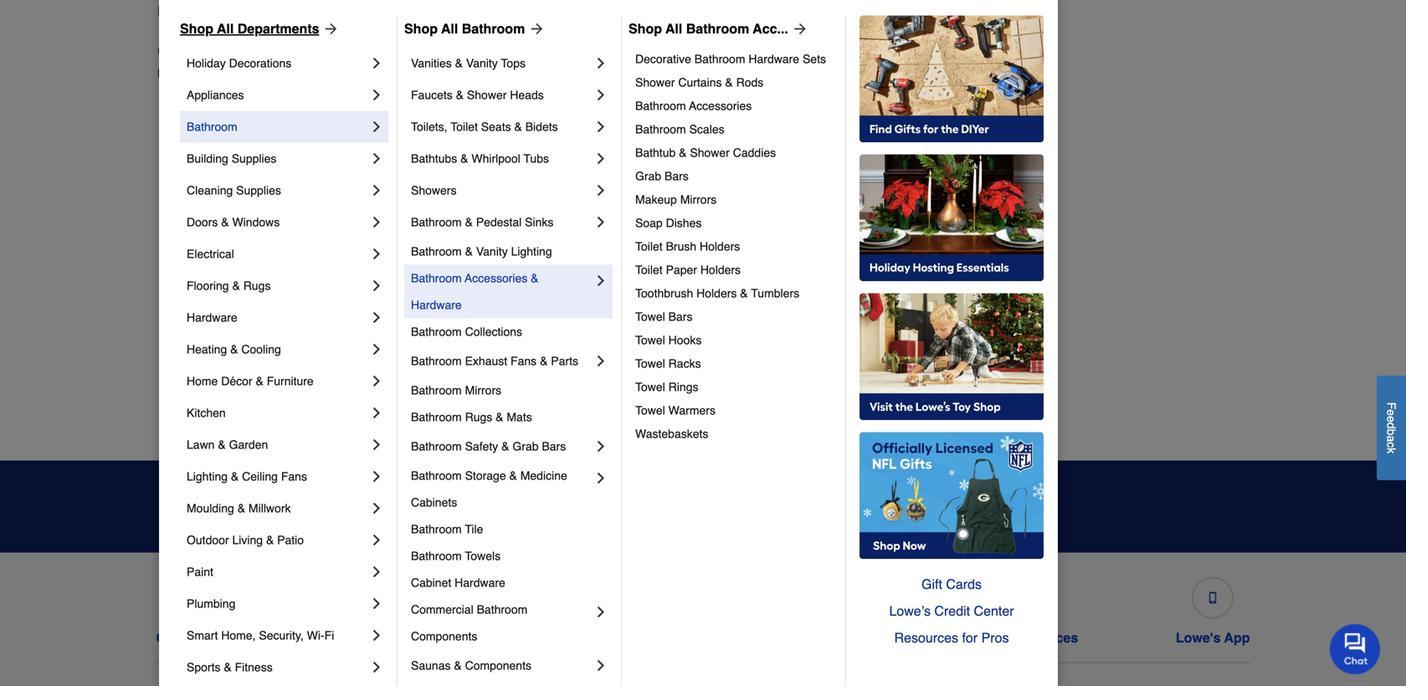 Task type: describe. For each thing, give the bounding box(es) containing it.
doors & windows link
[[187, 206, 368, 238]]

& inside bathroom storage & medicine cabinets
[[509, 469, 517, 482]]

grab inside grab bars link
[[635, 169, 661, 183]]

shop for shop all departments
[[180, 21, 213, 36]]

status
[[409, 630, 450, 646]]

to
[[607, 513, 618, 527]]

chevron right image for plumbing
[[368, 595, 385, 612]]

us
[[210, 630, 227, 646]]

warmers
[[668, 404, 716, 417]]

living
[[232, 533, 263, 547]]

resources
[[894, 630, 958, 646]]

holmdel link
[[444, 252, 487, 268]]

caddies
[[733, 146, 776, 159]]

electrical
[[187, 247, 234, 261]]

chevron right image for bathroom safety & grab bars
[[593, 438, 609, 455]]

bathroom towels link
[[411, 543, 609, 569]]

dimensions image
[[1008, 592, 1019, 604]]

customer care image
[[208, 592, 220, 604]]

lowe's credit center link
[[860, 598, 1044, 625]]

& inside contact us & faq link
[[231, 630, 240, 646]]

rio
[[989, 186, 1007, 200]]

millwork
[[249, 502, 291, 515]]

sign up form
[[676, 484, 1031, 529]]

toothbrush holders & tumblers link
[[635, 282, 834, 305]]

chevron right image for hardware
[[368, 309, 385, 326]]

chevron right image for lighting & ceiling fans
[[368, 468, 385, 485]]

holders for toilet paper holders
[[700, 263, 741, 277]]

holders for toilet brush holders
[[700, 240, 740, 253]]

deptford
[[171, 253, 216, 267]]

patio
[[277, 533, 304, 547]]

& inside outdoor living & patio link
[[266, 533, 274, 547]]

towel for towel bars
[[635, 310, 665, 323]]

tops
[[501, 56, 526, 70]]

& inside bathroom accessories & hardware
[[531, 272, 539, 285]]

woodbridge
[[989, 421, 1052, 434]]

bathroom for bathroom safety & grab bars
[[411, 440, 462, 453]]

bayonne
[[171, 119, 217, 133]]

bathroom link
[[187, 111, 368, 143]]

arrow right image for shop all bathroom acc...
[[788, 20, 808, 37]]

chevron right image for bathroom accessories & hardware
[[593, 272, 609, 289]]

fi
[[324, 629, 334, 642]]

hardware link
[[187, 302, 368, 333]]

chevron right image for commercial bathroom components
[[593, 604, 609, 621]]

lowe's app
[[1176, 630, 1250, 646]]

chevron right image for building supplies
[[368, 150, 385, 167]]

home décor & furniture
[[187, 374, 314, 388]]

& inside "home décor & furniture" "link"
[[256, 374, 263, 388]]

bathroom accessories link
[[635, 94, 834, 118]]

components for commercial bathroom components
[[411, 630, 477, 643]]

butler
[[171, 186, 201, 200]]

b
[[1385, 429, 1398, 436]]

sicklerville
[[989, 253, 1045, 267]]

soap dishes
[[635, 216, 702, 230]]

mirrors for bathroom mirrors
[[465, 384, 501, 397]]

pickup image
[[404, 592, 416, 604]]

departments
[[237, 21, 319, 36]]

sports
[[187, 661, 221, 674]]

appliances
[[187, 88, 244, 102]]

hardware inside bathroom accessories & hardware
[[411, 298, 462, 312]]

vanity for tops
[[466, 56, 498, 70]]

rutherford
[[197, 320, 253, 334]]

towel for towel hooks
[[635, 333, 665, 347]]

1 vertical spatial cards
[[809, 630, 847, 646]]

0 horizontal spatial a
[[189, 3, 197, 19]]

lowe's for lowe's app
[[1176, 630, 1221, 646]]

& inside bathroom safety & grab bars "link"
[[501, 440, 509, 453]]

we've
[[515, 513, 549, 527]]

holiday hosting essentials. image
[[860, 154, 1044, 282]]

hardware inside "link"
[[749, 52, 799, 66]]

faucets & shower heads
[[411, 88, 544, 102]]

smart home, security, wi-fi
[[187, 629, 334, 642]]

credit for lowe's
[[934, 603, 970, 619]]

share.
[[621, 513, 655, 527]]

chevron right image for doors & windows
[[368, 214, 385, 231]]

flemington
[[444, 119, 502, 133]]

eatontown
[[171, 354, 226, 367]]

lowe's inside city directory lowe's stores in new jersey
[[157, 66, 193, 80]]

sign up button
[[925, 484, 1031, 529]]

resources for pros
[[894, 630, 1009, 646]]

contact
[[156, 630, 206, 646]]

chevron right image for outdoor living & patio
[[368, 532, 385, 549]]

city directory lowe's stores in new jersey
[[157, 40, 307, 80]]

bathroom for bathroom scales
[[635, 123, 686, 136]]

lawn & garden
[[187, 438, 268, 451]]

cleaning
[[187, 184, 233, 197]]

1 vertical spatial fans
[[281, 470, 307, 483]]

chevron right image for holiday decorations
[[368, 55, 385, 71]]

2 vertical spatial holders
[[697, 287, 737, 300]]

decorative bathroom hardware sets link
[[635, 47, 834, 71]]

morris
[[716, 253, 749, 267]]

shop all departments link
[[180, 19, 339, 39]]

turnersville link
[[989, 318, 1049, 335]]

1 e from the top
[[1385, 410, 1398, 416]]

shower for faucets & shower heads
[[467, 88, 507, 102]]

commercial bathroom components link
[[411, 596, 593, 650]]

toilets, toilet seats & bidets link
[[411, 111, 593, 143]]

0 horizontal spatial gift cards
[[783, 630, 847, 646]]

& inside toothbrush holders & tumblers link
[[740, 287, 748, 300]]

morris plains link
[[716, 252, 784, 268]]

east brunswick link
[[171, 285, 251, 302]]

lowe's credit center
[[548, 630, 681, 646]]

towel for towel rings
[[635, 380, 665, 394]]

bathroom for bathroom rugs & mats
[[411, 410, 462, 424]]

outdoor
[[187, 533, 229, 547]]

manahawkin link
[[444, 419, 509, 436]]

bathroom up the decorative bathroom hardware sets
[[686, 21, 749, 36]]

& inside "vanities & vanity tops" "link"
[[455, 56, 463, 70]]

components for saunas & components
[[465, 659, 531, 672]]

hardware down towels
[[455, 576, 505, 590]]

installation services link
[[949, 570, 1078, 646]]

sewell
[[989, 220, 1024, 233]]

dishes
[[666, 216, 702, 230]]

& inside bathtub & shower caddies link
[[679, 146, 687, 159]]

1 horizontal spatial shower
[[635, 76, 675, 89]]

grande
[[1010, 186, 1049, 200]]

faq
[[244, 630, 271, 646]]

chevron right image for toilets, toilet seats & bidets
[[593, 118, 609, 135]]

& inside flooring & rugs link
[[232, 279, 240, 292]]

chevron right image for bathroom
[[368, 118, 385, 135]]

all for shop all departments
[[217, 21, 234, 36]]

chevron right image for bathtubs & whirlpool tubs
[[593, 150, 609, 167]]

contact us & faq link
[[156, 570, 271, 646]]

chevron right image for vanities & vanity tops
[[593, 55, 609, 71]]

bathroom for bathroom accessories
[[635, 99, 686, 112]]

jersey city link
[[444, 318, 502, 335]]

lumberton
[[444, 387, 500, 400]]

vanities
[[411, 56, 452, 70]]

saunas & components
[[411, 659, 531, 672]]

& inside bathroom & vanity lighting 'link'
[[465, 245, 473, 258]]

chevron right image for electrical
[[368, 246, 385, 262]]

heating & cooling link
[[187, 333, 368, 365]]

wastebaskets link
[[635, 422, 834, 446]]

0 horizontal spatial rugs
[[243, 279, 271, 292]]

all for shop all bathroom acc...
[[666, 21, 682, 36]]

hamilton
[[444, 186, 490, 200]]

doors
[[187, 215, 218, 229]]

chevron right image for flooring & rugs
[[368, 277, 385, 294]]

city inside city directory lowe's stores in new jersey
[[157, 40, 195, 63]]

fans inside 'link'
[[511, 354, 537, 368]]

building supplies link
[[187, 143, 368, 174]]

toms river link
[[989, 285, 1048, 302]]

brush
[[666, 240, 697, 253]]

parts
[[551, 354, 578, 368]]

shop for shop all bathroom
[[404, 21, 438, 36]]

resources for pros link
[[860, 625, 1044, 652]]

jersey inside button
[[391, 3, 431, 19]]

tumblers
[[751, 287, 799, 300]]

chevron right image for appliances
[[368, 87, 385, 103]]

bathroom inside "link"
[[695, 52, 745, 66]]

bidets
[[525, 120, 558, 133]]

chevron right image for smart home, security, wi-fi
[[368, 627, 385, 644]]

shower curtains & rods link
[[635, 71, 834, 94]]

bathroom for bathroom & pedestal sinks
[[411, 215, 462, 229]]

for
[[962, 630, 978, 646]]

lowe's app link
[[1176, 570, 1250, 646]]

find gifts for the diyer. image
[[860, 15, 1044, 143]]

bars for grab bars
[[665, 169, 689, 183]]

sign
[[953, 499, 982, 514]]

egg harbor township link
[[171, 385, 283, 402]]

hackettstown
[[444, 153, 514, 166]]

installation
[[949, 630, 1019, 646]]

& inside bathroom exhaust fans & parts 'link'
[[540, 354, 548, 368]]

& inside sports & fitness link
[[224, 661, 232, 674]]

chevron right image for saunas & components
[[593, 657, 609, 674]]



Task type: locate. For each thing, give the bounding box(es) containing it.
& left parts
[[540, 354, 548, 368]]

bars up makeup mirrors
[[665, 169, 689, 183]]

jersey
[[391, 3, 431, 19], [273, 66, 307, 80], [444, 320, 478, 334]]

curtains
[[678, 76, 722, 89]]

1 horizontal spatial gift cards link
[[860, 571, 1044, 598]]

2 horizontal spatial lowe's
[[1176, 630, 1221, 646]]

0 horizontal spatial lowe's
[[157, 66, 193, 80]]

bathroom up cabinets
[[411, 469, 462, 482]]

shop all bathroom
[[404, 21, 525, 36]]

up
[[985, 499, 1003, 514]]

bathroom collections link
[[411, 318, 609, 345]]

rods
[[736, 76, 764, 89]]

grab
[[635, 169, 661, 183], [513, 440, 539, 453]]

& up towel bars link
[[740, 287, 748, 300]]

2 shop from the left
[[404, 21, 438, 36]]

bathroom inside "link"
[[411, 440, 462, 453]]

center for lowe's credit center
[[974, 603, 1014, 619]]

jersey inside city directory lowe's stores in new jersey
[[273, 66, 307, 80]]

2 horizontal spatial all
[[666, 21, 682, 36]]

shower curtains & rods
[[635, 76, 764, 89]]

1 vertical spatial bars
[[668, 310, 693, 323]]

1 vertical spatial lighting
[[187, 470, 228, 483]]

0 horizontal spatial new
[[246, 66, 270, 80]]

grab down mats
[[513, 440, 539, 453]]

1 horizontal spatial jersey
[[391, 3, 431, 19]]

holders up toothbrush holders & tumblers
[[700, 263, 741, 277]]

towel for towel warmers
[[635, 404, 665, 417]]

arrow right image inside the 'shop all bathroom acc...' link
[[788, 20, 808, 37]]

hillsborough link
[[444, 218, 509, 235]]

3 all from the left
[[666, 21, 682, 36]]

bathroom for bathroom mirrors
[[411, 384, 462, 397]]

home,
[[221, 629, 256, 642]]

1 horizontal spatial fans
[[511, 354, 537, 368]]

jersey down departments
[[273, 66, 307, 80]]

grab inside bathroom safety & grab bars "link"
[[513, 440, 539, 453]]

& right faucets
[[456, 88, 464, 102]]

1 horizontal spatial gift cards
[[922, 577, 982, 592]]

towel down toothbrush
[[635, 310, 665, 323]]

towel racks
[[635, 357, 701, 370]]

1 horizontal spatial center
[[974, 603, 1014, 619]]

accessories inside bathroom accessories & hardware
[[465, 272, 528, 285]]

furniture
[[267, 374, 314, 388]]

1 horizontal spatial arrow right image
[[788, 20, 808, 37]]

center inside 'link'
[[639, 630, 681, 646]]

arrow right image inside shop all departments 'link'
[[319, 20, 339, 37]]

& left patio in the left of the page
[[266, 533, 274, 547]]

bathroom down appliances
[[187, 120, 237, 133]]

saunas
[[411, 659, 451, 672]]

0 vertical spatial east
[[171, 287, 194, 300]]

& right seats
[[514, 120, 522, 133]]

bathroom inside commercial bathroom components
[[477, 603, 528, 616]]

bathroom down showers at the top left of page
[[411, 215, 462, 229]]

c
[[1385, 442, 1398, 448]]

bathroom for bathroom exhaust fans & parts
[[411, 354, 462, 368]]

bathroom down cabinets
[[411, 523, 462, 536]]

1 vertical spatial components
[[465, 659, 531, 672]]

lowe's up "saunas & components" link
[[548, 630, 593, 646]]

decorative bathroom hardware sets
[[635, 52, 826, 66]]

lawnside
[[444, 354, 493, 367]]

& down the hamilton link
[[465, 215, 473, 229]]

toilet brush holders
[[635, 240, 740, 253]]

vanity down the hillsborough
[[476, 245, 508, 258]]

all for shop all bathroom
[[441, 21, 458, 36]]

credit inside 'link'
[[597, 630, 635, 646]]

1 vertical spatial new
[[246, 66, 270, 80]]

1 east from the top
[[171, 287, 194, 300]]

& right 'saunas'
[[454, 659, 462, 672]]

0 horizontal spatial lighting
[[187, 470, 228, 483]]

hillsborough
[[444, 220, 509, 233]]

& left millwork
[[237, 502, 245, 515]]

new jersey button
[[361, 1, 431, 21]]

shower down scales
[[690, 146, 730, 159]]

lowe's left stores
[[157, 66, 193, 80]]

1 vertical spatial mirrors
[[465, 384, 501, 397]]

toilet for toilet brush holders
[[635, 240, 663, 253]]

flooring
[[187, 279, 229, 292]]

accessories for bathroom accessories & hardware
[[465, 272, 528, 285]]

east inside "link"
[[171, 287, 194, 300]]

toilet up toothbrush
[[635, 263, 663, 277]]

& down the hillsborough
[[465, 245, 473, 258]]

chevron right image for sports & fitness
[[368, 659, 385, 676]]

& inside "saunas & components" link
[[454, 659, 462, 672]]

holiday
[[187, 56, 226, 70]]

supplies
[[232, 152, 277, 165], [236, 184, 281, 197]]

accessories down bathroom & vanity lighting 'link'
[[465, 272, 528, 285]]

all
[[217, 21, 234, 36], [441, 21, 458, 36], [666, 21, 682, 36]]

& right the flooring
[[232, 279, 240, 292]]

1 horizontal spatial lighting
[[511, 245, 552, 258]]

vanity for lighting
[[476, 245, 508, 258]]

manchester link
[[716, 118, 778, 134]]

0 horizontal spatial cards
[[809, 630, 847, 646]]

bathroom tile link
[[411, 516, 609, 543]]

bathroom up lawnside
[[411, 325, 462, 338]]

bathroom up shower curtains & rods link
[[695, 52, 745, 66]]

bathtub & shower caddies link
[[635, 141, 834, 164]]

sets
[[803, 52, 826, 66]]

bathroom for bathroom tile
[[411, 523, 462, 536]]

a inside button
[[1385, 436, 1398, 442]]

bathroom inside 'link'
[[411, 245, 462, 258]]

east for east rutherford
[[171, 320, 194, 334]]

0 vertical spatial credit
[[934, 603, 970, 619]]

bars up hooks
[[668, 310, 693, 323]]

east for east brunswick
[[171, 287, 194, 300]]

grab down bathtub
[[635, 169, 661, 183]]

& right bathtubs
[[460, 152, 468, 165]]

décor
[[221, 374, 252, 388]]

arrow right image up sets
[[788, 20, 808, 37]]

1 vertical spatial vanity
[[476, 245, 508, 258]]

bathroom inside bathroom storage & medicine cabinets
[[411, 469, 462, 482]]

all down store
[[217, 21, 234, 36]]

chevron right image for faucets & shower heads
[[593, 87, 609, 103]]

& right storage
[[509, 469, 517, 482]]

appliances link
[[187, 79, 368, 111]]

bathroom down cabinet hardware link at the left of the page
[[477, 603, 528, 616]]

east rutherford
[[171, 320, 253, 334]]

hardware down 'acc...'
[[749, 52, 799, 66]]

a
[[189, 3, 197, 19], [1385, 436, 1398, 442]]

& left rods
[[725, 76, 733, 89]]

howell
[[444, 287, 479, 300]]

piscataway link
[[989, 118, 1049, 134]]

chevron right image for home décor & furniture
[[368, 373, 385, 390]]

towel bars link
[[635, 305, 834, 328]]

5 towel from the top
[[635, 404, 665, 417]]

supplies up the windows
[[236, 184, 281, 197]]

0 vertical spatial lighting
[[511, 245, 552, 258]]

mobile image
[[1207, 592, 1219, 604]]

2 vertical spatial bars
[[542, 440, 566, 453]]

chevron right image for cleaning supplies
[[368, 182, 385, 199]]

towel down towel rings
[[635, 404, 665, 417]]

& down bathroom & vanity lighting 'link'
[[531, 272, 539, 285]]

gift cards
[[922, 577, 982, 592], [783, 630, 847, 646]]

& inside lawn & garden link
[[218, 438, 226, 451]]

jersey down howell
[[444, 320, 478, 334]]

fans right 'ceiling' in the bottom left of the page
[[281, 470, 307, 483]]

chevron right image for heating & cooling
[[368, 341, 385, 358]]

chevron right image for lawn & garden
[[368, 436, 385, 453]]

bathroom for bathroom storage & medicine cabinets
[[411, 469, 462, 482]]

hardware up bathroom collections on the left of page
[[411, 298, 462, 312]]

got
[[552, 513, 570, 527]]

makeup mirrors link
[[635, 188, 834, 211]]

bathtubs
[[411, 152, 457, 165]]

lowe's left app
[[1176, 630, 1221, 646]]

1 shop from the left
[[180, 21, 213, 36]]

e up d
[[1385, 410, 1398, 416]]

all up the decorative
[[666, 21, 682, 36]]

all up vanities
[[441, 21, 458, 36]]

towel down towel racks
[[635, 380, 665, 394]]

outdoor living & patio
[[187, 533, 304, 547]]

chevron right image for bathroom & pedestal sinks
[[593, 214, 609, 231]]

chevron right image for moulding & millwork
[[368, 500, 385, 517]]

electrical link
[[187, 238, 368, 270]]

2 horizontal spatial shop
[[629, 21, 662, 36]]

& right sports
[[224, 661, 232, 674]]

& inside lighting & ceiling fans link
[[231, 470, 239, 483]]

new inside button
[[361, 3, 388, 19]]

bathroom up howell
[[411, 272, 462, 285]]

bathroom down bathroom mirrors
[[411, 410, 462, 424]]

bathroom mirrors link
[[411, 377, 609, 404]]

rings
[[668, 380, 698, 394]]

2 towel from the top
[[635, 333, 665, 347]]

shop up the decorative
[[629, 21, 662, 36]]

chevron right image
[[593, 118, 609, 135], [368, 150, 385, 167], [368, 182, 385, 199], [593, 182, 609, 199], [368, 214, 385, 231], [593, 214, 609, 231], [368, 246, 385, 262], [593, 272, 609, 289], [368, 341, 385, 358], [593, 353, 609, 369], [368, 373, 385, 390], [368, 405, 385, 421], [368, 436, 385, 453], [593, 438, 609, 455], [368, 500, 385, 517], [368, 532, 385, 549], [368, 564, 385, 580], [593, 604, 609, 621]]

cleaning supplies
[[187, 184, 281, 197]]

2 e from the top
[[1385, 416, 1398, 423]]

center for lowe's credit center
[[639, 630, 681, 646]]

bathroom towels
[[411, 549, 501, 563]]

bathroom up bathroom mirrors
[[411, 354, 462, 368]]

0 horizontal spatial jersey
[[273, 66, 307, 80]]

0 horizontal spatial grab
[[513, 440, 539, 453]]

jersey up vanities
[[391, 3, 431, 19]]

lighting up moulding
[[187, 470, 228, 483]]

& left mats
[[496, 410, 503, 424]]

1 horizontal spatial a
[[1385, 436, 1398, 442]]

towel hooks link
[[635, 328, 834, 352]]

bars up medicine in the left bottom of the page
[[542, 440, 566, 453]]

chevron right image for showers
[[593, 182, 609, 199]]

0 vertical spatial a
[[189, 3, 197, 19]]

0 horizontal spatial shower
[[467, 88, 507, 102]]

find
[[157, 3, 186, 19]]

bathroom up bathtub
[[635, 123, 686, 136]]

chevron right image for paint
[[368, 564, 385, 580]]

toilet
[[451, 120, 478, 133], [635, 240, 663, 253], [635, 263, 663, 277]]

east down deptford link
[[171, 287, 194, 300]]

a up k
[[1385, 436, 1398, 442]]

1 horizontal spatial accessories
[[689, 99, 752, 112]]

& down bathroom scales
[[679, 146, 687, 159]]

toilet left seats
[[451, 120, 478, 133]]

& inside moulding & millwork link
[[237, 502, 245, 515]]

bathroom down lawnside
[[411, 384, 462, 397]]

0 vertical spatial city
[[157, 40, 195, 63]]

visit the lowe's toy shop. image
[[860, 293, 1044, 421]]

east up heating
[[171, 320, 194, 334]]

0 vertical spatial supplies
[[232, 152, 277, 165]]

1 vertical spatial city
[[481, 320, 502, 334]]

1 vertical spatial grab
[[513, 440, 539, 453]]

bathroom for bathroom accessories & hardware
[[411, 272, 462, 285]]

shower down the decorative
[[635, 76, 675, 89]]

1 horizontal spatial mirrors
[[680, 193, 717, 206]]

1 horizontal spatial new
[[361, 3, 388, 19]]

towel up towel rings
[[635, 357, 665, 370]]

toms river
[[989, 287, 1048, 300]]

chat invite button image
[[1330, 624, 1381, 675]]

1 horizontal spatial city
[[481, 320, 502, 334]]

towel down towel bars
[[635, 333, 665, 347]]

1 vertical spatial accessories
[[465, 272, 528, 285]]

lowe's for lowe's credit center
[[548, 630, 593, 646]]

0 vertical spatial fans
[[511, 354, 537, 368]]

1 horizontal spatial credit
[[934, 603, 970, 619]]

vanity left 'tops'
[[466, 56, 498, 70]]

hamilton link
[[444, 185, 490, 201]]

egg
[[171, 387, 192, 400]]

2 east from the top
[[171, 320, 194, 334]]

fans up bathroom mirrors link
[[511, 354, 537, 368]]

0 vertical spatial gift cards
[[922, 577, 982, 592]]

chevron right image for bathroom storage & medicine cabinets
[[593, 470, 609, 487]]

0 horizontal spatial gift cards link
[[779, 570, 851, 646]]

1 vertical spatial a
[[1385, 436, 1398, 442]]

0 horizontal spatial shop
[[180, 21, 213, 36]]

mirrors up dishes
[[680, 193, 717, 206]]

arrow right image for shop all departments
[[319, 20, 339, 37]]

components inside commercial bathroom components
[[411, 630, 477, 643]]

2 vertical spatial toilet
[[635, 263, 663, 277]]

0 vertical spatial new
[[361, 3, 388, 19]]

city
[[157, 40, 195, 63], [481, 320, 502, 334]]

0 vertical spatial gift
[[922, 577, 942, 592]]

bathroom safety & grab bars link
[[411, 431, 593, 462]]

inspiration
[[440, 487, 543, 510]]

arrow right image
[[525, 20, 545, 37]]

& inside faucets & shower heads link
[[456, 88, 464, 102]]

sports & fitness
[[187, 661, 273, 674]]

2 arrow right image from the left
[[788, 20, 808, 37]]

& right lawn at the bottom
[[218, 438, 226, 451]]

shop down find a store
[[180, 21, 213, 36]]

toilet brush holders link
[[635, 235, 834, 258]]

0 horizontal spatial fans
[[281, 470, 307, 483]]

bars for towel bars
[[668, 310, 693, 323]]

hackettstown link
[[444, 151, 514, 168]]

towel inside "link"
[[635, 380, 665, 394]]

vanity inside "link"
[[466, 56, 498, 70]]

pedestal
[[476, 215, 522, 229]]

bathroom for bathroom towels
[[411, 549, 462, 563]]

holiday decorations link
[[187, 47, 368, 79]]

2 vertical spatial jersey
[[444, 320, 478, 334]]

lawnside link
[[444, 352, 493, 369]]

accessories up scales
[[689, 99, 752, 112]]

bars inside "link"
[[542, 440, 566, 453]]

bathroom for bathroom & vanity lighting
[[411, 245, 462, 258]]

1 vertical spatial center
[[639, 630, 681, 646]]

& right safety
[[501, 440, 509, 453]]

components down commercial bathroom components link
[[465, 659, 531, 672]]

rugs down lumberton link
[[465, 410, 492, 424]]

holders down toilet paper holders link
[[697, 287, 737, 300]]

bathroom down manahawkin 'link'
[[411, 440, 462, 453]]

1 vertical spatial gift cards
[[783, 630, 847, 646]]

0 vertical spatial jersey
[[391, 3, 431, 19]]

& right the doors
[[221, 215, 229, 229]]

store
[[201, 3, 235, 19]]

& inside heating & cooling link
[[230, 343, 238, 356]]

shower up toilets, toilet seats & bidets
[[467, 88, 507, 102]]

4 towel from the top
[[635, 380, 665, 394]]

1 horizontal spatial lowe's
[[548, 630, 593, 646]]

acc...
[[753, 21, 788, 36]]

lighting inside 'link'
[[511, 245, 552, 258]]

mirrors for makeup mirrors
[[680, 193, 717, 206]]

smart
[[187, 629, 218, 642]]

0 horizontal spatial center
[[639, 630, 681, 646]]

shop all bathroom acc... link
[[629, 19, 808, 39]]

1 vertical spatial jersey
[[273, 66, 307, 80]]

shower for bathtub & shower caddies
[[690, 146, 730, 159]]

1 horizontal spatial all
[[441, 21, 458, 36]]

accessories
[[689, 99, 752, 112], [465, 272, 528, 285]]

woodbridge link
[[989, 419, 1052, 436]]

2 horizontal spatial shower
[[690, 146, 730, 159]]

arrow right image up holiday decorations link
[[319, 20, 339, 37]]

towel bars
[[635, 310, 693, 323]]

1 vertical spatial gift
[[783, 630, 806, 646]]

heating & cooling
[[187, 343, 281, 356]]

1 vertical spatial supplies
[[236, 184, 281, 197]]

3 towel from the top
[[635, 357, 665, 370]]

credit for lowe's
[[597, 630, 635, 646]]

accessories for bathroom accessories
[[689, 99, 752, 112]]

shop down new jersey
[[404, 21, 438, 36]]

f e e d b a c k button
[[1377, 376, 1406, 480]]

cabinet
[[411, 576, 451, 590]]

mirrors up bathroom rugs & mats on the bottom
[[465, 384, 501, 397]]

bathroom down the hillsborough
[[411, 245, 462, 258]]

chevron right image
[[368, 55, 385, 71], [593, 55, 609, 71], [368, 87, 385, 103], [593, 87, 609, 103], [368, 118, 385, 135], [593, 150, 609, 167], [368, 277, 385, 294], [368, 309, 385, 326], [368, 468, 385, 485], [593, 470, 609, 487], [368, 595, 385, 612], [368, 627, 385, 644], [593, 657, 609, 674], [368, 659, 385, 676]]

hooks
[[668, 333, 702, 347]]

& right us
[[231, 630, 240, 646]]

0 horizontal spatial all
[[217, 21, 234, 36]]

& inside toilets, toilet seats & bidets link
[[514, 120, 522, 133]]

bathroom for bathroom collections
[[411, 325, 462, 338]]

0 vertical spatial mirrors
[[680, 193, 717, 206]]

order status link
[[369, 570, 450, 646]]

1 horizontal spatial gift
[[922, 577, 942, 592]]

vanity inside 'link'
[[476, 245, 508, 258]]

supplies up cleaning supplies
[[232, 152, 277, 165]]

supplies for cleaning supplies
[[236, 184, 281, 197]]

shop all bathroom acc...
[[629, 21, 788, 36]]

& inside doors & windows link
[[221, 215, 229, 229]]

& inside the bathroom rugs & mats link
[[496, 410, 503, 424]]

1 vertical spatial credit
[[597, 630, 635, 646]]

0 vertical spatial cards
[[946, 577, 982, 592]]

lawn & garden link
[[187, 429, 368, 461]]

e up b
[[1385, 416, 1398, 423]]

& right vanities
[[455, 56, 463, 70]]

1 vertical spatial rugs
[[465, 410, 492, 424]]

chevron right image for bathroom exhaust fans & parts
[[593, 353, 609, 369]]

& inside bathroom & pedestal sinks link
[[465, 215, 473, 229]]

0 vertical spatial bars
[[665, 169, 689, 183]]

showers link
[[411, 174, 593, 206]]

new inside city directory lowe's stores in new jersey
[[246, 66, 270, 80]]

bathroom up 'cabinet'
[[411, 549, 462, 563]]

2 horizontal spatial jersey
[[444, 320, 478, 334]]

supplies for building supplies
[[232, 152, 277, 165]]

0 vertical spatial center
[[974, 603, 1014, 619]]

bathroom scales link
[[635, 118, 834, 141]]

0 horizontal spatial accessories
[[465, 272, 528, 285]]

a right find
[[189, 3, 197, 19]]

gift
[[922, 577, 942, 592], [783, 630, 806, 646]]

0 vertical spatial toilet
[[451, 120, 478, 133]]

lowe's inside 'link'
[[548, 630, 593, 646]]

0 horizontal spatial mirrors
[[465, 384, 501, 397]]

& inside bathtubs & whirlpool tubs link
[[460, 152, 468, 165]]

toilet for toilet paper holders
[[635, 263, 663, 277]]

bathroom inside bathroom accessories & hardware
[[411, 272, 462, 285]]

chevron right image for kitchen
[[368, 405, 385, 421]]

1 vertical spatial east
[[171, 320, 194, 334]]

lighting & ceiling fans
[[187, 470, 307, 483]]

2 all from the left
[[441, 21, 458, 36]]

outdoor living & patio link
[[187, 524, 368, 556]]

0 vertical spatial grab
[[635, 169, 661, 183]]

1 towel from the top
[[635, 310, 665, 323]]

1 horizontal spatial shop
[[404, 21, 438, 36]]

& inside shower curtains & rods link
[[725, 76, 733, 89]]

bathroom accessories & hardware
[[411, 272, 542, 312]]

bathroom safety & grab bars
[[411, 440, 566, 453]]

1 arrow right image from the left
[[319, 20, 339, 37]]

towel for towel racks
[[635, 357, 665, 370]]

1 vertical spatial toilet
[[635, 240, 663, 253]]

& left 'ceiling' in the bottom left of the page
[[231, 470, 239, 483]]

bathroom collections
[[411, 325, 522, 338]]

& down rutherford
[[230, 343, 238, 356]]

maple shade link
[[716, 151, 786, 168]]

towel racks link
[[635, 352, 834, 375]]

0 vertical spatial rugs
[[243, 279, 271, 292]]

1 all from the left
[[217, 21, 234, 36]]

arrow right image
[[319, 20, 339, 37], [788, 20, 808, 37]]

howell link
[[444, 285, 479, 302]]

1 horizontal spatial rugs
[[465, 410, 492, 424]]

holders
[[700, 240, 740, 253], [700, 263, 741, 277], [697, 287, 737, 300]]

0 vertical spatial components
[[411, 630, 477, 643]]

0 horizontal spatial city
[[157, 40, 195, 63]]

1 vertical spatial holders
[[700, 263, 741, 277]]

bathroom up "vanities & vanity tops" "link" at top left
[[462, 21, 525, 36]]

0 horizontal spatial gift
[[783, 630, 806, 646]]

0 vertical spatial holders
[[700, 240, 740, 253]]

new jersey
[[361, 3, 431, 19]]

0 horizontal spatial arrow right image
[[319, 20, 339, 37]]

components down commercial
[[411, 630, 477, 643]]

& right "décor"
[[256, 374, 263, 388]]

lighting down sinks at the left top of page
[[511, 245, 552, 258]]

1 horizontal spatial cards
[[946, 577, 982, 592]]

piscataway
[[989, 119, 1049, 133]]

towel rings
[[635, 380, 698, 394]]

3 shop from the left
[[629, 21, 662, 36]]

commercial
[[411, 603, 473, 616]]

toilet down 'soap'
[[635, 240, 663, 253]]

officially licensed n f l gifts. shop now. image
[[860, 432, 1044, 559]]

shop for shop all bathroom acc...
[[629, 21, 662, 36]]

morris plains
[[716, 253, 784, 267]]

rugs down "electrical" link
[[243, 279, 271, 292]]

0 horizontal spatial credit
[[597, 630, 635, 646]]

river
[[1021, 287, 1048, 300]]

0 vertical spatial accessories
[[689, 99, 752, 112]]

hardware down east brunswick "link"
[[187, 311, 237, 324]]

0 vertical spatial vanity
[[466, 56, 498, 70]]

1 horizontal spatial grab
[[635, 169, 661, 183]]



Task type: vqa. For each thing, say whether or not it's contained in the screenshot.
diff
no



